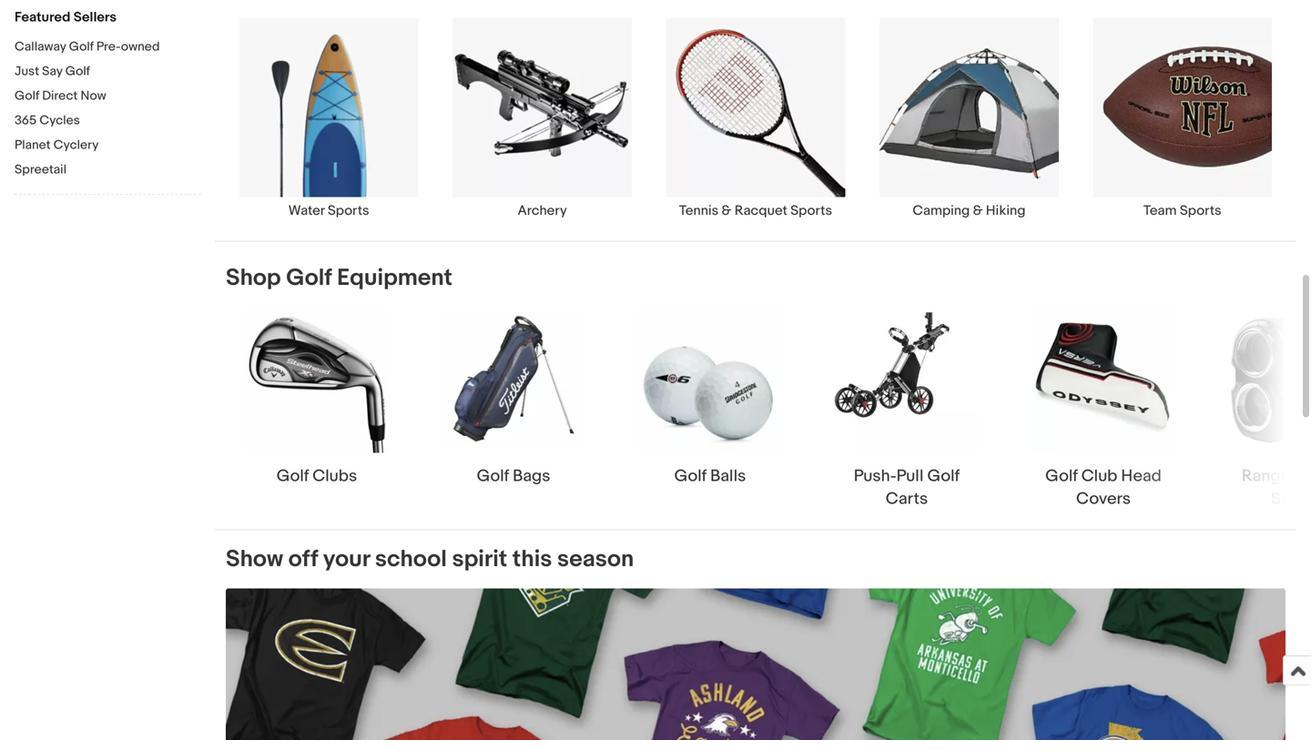 Task type: describe. For each thing, give the bounding box(es) containing it.
golf right say
[[65, 64, 90, 79]]

camping & hiking
[[913, 202, 1026, 219]]

equipment
[[337, 264, 453, 292]]

push-pull golf carts image
[[834, 307, 980, 453]]

show
[[226, 545, 283, 574]]

school
[[375, 545, 447, 574]]

say
[[42, 64, 62, 79]]

show off your school spirit this season
[[226, 545, 634, 574]]

water sports link
[[222, 17, 436, 219]]

tennis & racquet sports
[[679, 202, 833, 219]]

tennis & racquet sports link
[[649, 17, 863, 219]]

golf left balls on the right of the page
[[675, 466, 707, 486]]

planet cyclery link
[[15, 138, 201, 155]]

cycles
[[39, 113, 80, 128]]

bags
[[513, 466, 551, 486]]

push-pull golf carts link
[[816, 307, 998, 510]]

sports for water sports
[[328, 202, 369, 219]]

golf club head covers link
[[1013, 307, 1195, 510]]

golf clubs image
[[244, 307, 390, 453]]

featured sellers
[[15, 9, 117, 26]]

rangefind link
[[1210, 307, 1312, 510]]

golf left pre-
[[69, 39, 94, 55]]

this
[[513, 545, 552, 574]]

head
[[1122, 466, 1162, 486]]

pre-
[[96, 39, 121, 55]]

featured
[[15, 9, 70, 26]]

camping & hiking link
[[863, 17, 1076, 219]]

callaway
[[15, 39, 66, 55]]

water sports
[[289, 202, 369, 219]]

golf bags image
[[441, 313, 587, 447]]

clubs
[[313, 466, 357, 486]]

covers
[[1077, 489, 1131, 509]]

off
[[288, 545, 318, 574]]

golf inside golf club head covers
[[1046, 466, 1078, 486]]

sports inside tennis & racquet sports link
[[791, 202, 833, 219]]

cyclery
[[53, 138, 99, 153]]

golf balls
[[675, 466, 746, 486]]

shop
[[226, 264, 281, 292]]

golf club head covers
[[1046, 466, 1162, 509]]

hiking
[[986, 202, 1026, 219]]

sellers
[[73, 9, 117, 26]]

golf balls image
[[638, 307, 783, 453]]

golf clubs
[[277, 466, 357, 486]]

golf direct now link
[[15, 88, 201, 106]]



Task type: vqa. For each thing, say whether or not it's contained in the screenshot.
Joined
no



Task type: locate. For each thing, give the bounding box(es) containing it.
1 & from the left
[[722, 202, 732, 219]]

1 sports from the left
[[328, 202, 369, 219]]

list
[[215, 0, 1297, 241]]

sports right team
[[1180, 202, 1222, 219]]

just say golf link
[[15, 64, 201, 81]]

water
[[289, 202, 325, 219]]

rangefind
[[1242, 466, 1312, 509]]

season
[[557, 545, 634, 574]]

callaway golf pre-owned link
[[15, 39, 201, 56]]

spreetail link
[[15, 162, 201, 179]]

spreetail
[[15, 162, 67, 178]]

sports inside team sports link
[[1180, 202, 1222, 219]]

golf clubs link
[[226, 307, 408, 488]]

sports right racquet
[[791, 202, 833, 219]]

list containing water sports
[[215, 0, 1297, 241]]

pull
[[897, 466, 924, 486]]

&
[[722, 202, 732, 219], [973, 202, 983, 219]]

archery link
[[436, 17, 649, 219]]

golf club head covers image
[[1031, 307, 1177, 453]]

push-
[[854, 466, 897, 486]]

archery
[[518, 202, 567, 219]]

golf left clubs
[[277, 466, 309, 486]]

sports
[[328, 202, 369, 219], [791, 202, 833, 219], [1180, 202, 1222, 219]]

shop golf equipment
[[226, 264, 453, 292]]

& right tennis
[[722, 202, 732, 219]]

balls
[[711, 466, 746, 486]]

your
[[323, 545, 370, 574]]

spirit
[[452, 545, 507, 574]]

2 & from the left
[[973, 202, 983, 219]]

golf
[[69, 39, 94, 55], [65, 64, 90, 79], [15, 88, 39, 104], [286, 264, 332, 292], [277, 466, 309, 486], [477, 466, 509, 486], [675, 466, 707, 486], [928, 466, 960, 486], [1046, 466, 1078, 486]]

push-pull golf carts
[[854, 466, 960, 509]]

carts
[[886, 489, 928, 509]]

sports right water
[[328, 202, 369, 219]]

now
[[81, 88, 106, 104]]

team
[[1144, 202, 1177, 219]]

3 sports from the left
[[1180, 202, 1222, 219]]

2 horizontal spatial sports
[[1180, 202, 1222, 219]]

just
[[15, 64, 39, 79]]

owned
[[121, 39, 160, 55]]

planet
[[15, 138, 51, 153]]

direct
[[42, 88, 78, 104]]

sports inside water sports link
[[328, 202, 369, 219]]

racquet
[[735, 202, 788, 219]]

rangefinders & scopes image
[[1228, 314, 1312, 446]]

0 horizontal spatial &
[[722, 202, 732, 219]]

golf right shop on the left of the page
[[286, 264, 332, 292]]

1 horizontal spatial &
[[973, 202, 983, 219]]

team sports
[[1144, 202, 1222, 219]]

golf left bags
[[477, 466, 509, 486]]

golf bags
[[477, 466, 551, 486]]

team sports link
[[1076, 17, 1290, 219]]

& for camping
[[973, 202, 983, 219]]

golf down just
[[15, 88, 39, 104]]

0 horizontal spatial sports
[[328, 202, 369, 219]]

golf right pull
[[928, 466, 960, 486]]

2 sports from the left
[[791, 202, 833, 219]]

golf balls link
[[619, 307, 802, 488]]

callaway golf pre-owned just say golf golf direct now 365 cycles planet cyclery spreetail
[[15, 39, 160, 178]]

365 cycles link
[[15, 113, 201, 130]]

sports for team sports
[[1180, 202, 1222, 219]]

golf left club
[[1046, 466, 1078, 486]]

camping
[[913, 202, 970, 219]]

& for tennis
[[722, 202, 732, 219]]

club
[[1082, 466, 1118, 486]]

golf inside push-pull golf carts
[[928, 466, 960, 486]]

& left hiking
[[973, 202, 983, 219]]

tennis
[[679, 202, 719, 219]]

1 horizontal spatial sports
[[791, 202, 833, 219]]

golf bags link
[[423, 307, 605, 488]]

None text field
[[226, 589, 1286, 740]]

365
[[15, 113, 37, 128]]



